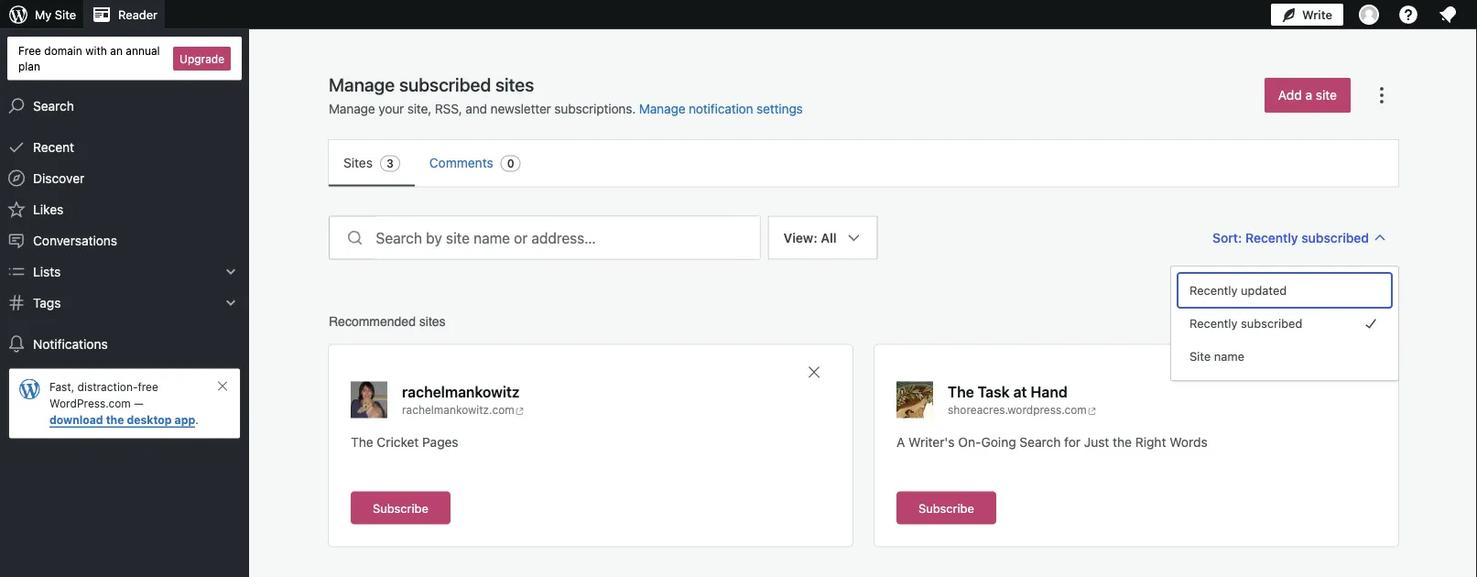 Task type: describe. For each thing, give the bounding box(es) containing it.
search link
[[0, 90, 249, 121]]

the for the cricket pages
[[351, 434, 373, 449]]

notification settings
[[689, 101, 803, 116]]

writer's
[[909, 434, 955, 449]]

view: all button
[[768, 216, 878, 406]]

at
[[1014, 383, 1027, 400]]

manage your notifications image
[[1437, 4, 1459, 26]]

Search search field
[[376, 217, 760, 259]]

reader
[[118, 8, 157, 22]]

.
[[195, 414, 199, 426]]

subscriptions.
[[554, 101, 636, 116]]

the task at hand link
[[948, 382, 1068, 402]]

recently updated
[[1190, 284, 1287, 297]]

free domain with an annual plan
[[18, 44, 160, 72]]

pages
[[422, 434, 459, 449]]

site
[[1316, 87, 1337, 103]]

view: all
[[784, 230, 837, 245]]

the task at hand
[[948, 383, 1068, 400]]

rachelmankowitz.com
[[402, 403, 514, 416]]

recently inside sort: recently subscribed dropdown button
[[1246, 230, 1299, 245]]

lists link
[[0, 256, 249, 287]]

the inside manage subscribed sites main content
[[1113, 434, 1132, 449]]

words
[[1170, 434, 1208, 449]]

more image
[[1371, 84, 1393, 106]]

all
[[821, 230, 837, 245]]

upgrade button
[[173, 47, 231, 70]]

going
[[981, 434, 1016, 449]]

conversations link
[[0, 225, 249, 256]]

and
[[466, 101, 487, 116]]

app
[[175, 414, 195, 426]]

my profile image
[[1359, 5, 1379, 25]]

rachelmankowitz.com link
[[402, 402, 553, 418]]

the for the task at hand
[[948, 383, 974, 400]]

my
[[35, 8, 52, 22]]

rachelmankowitz link
[[402, 382, 520, 402]]

view:
[[784, 230, 818, 245]]

conversations
[[33, 233, 117, 248]]

fast, distraction-free wordpress.com — download the desktop app .
[[49, 381, 199, 426]]

subscribe button for the task at hand
[[897, 491, 996, 524]]

0
[[507, 157, 514, 170]]

notifications link
[[0, 328, 249, 360]]

distraction-
[[77, 381, 138, 394]]

dismiss this recommendation image
[[805, 363, 823, 382]]

discover
[[33, 170, 84, 186]]

sort:
[[1213, 230, 1242, 245]]

right image
[[1360, 312, 1382, 334]]

subscribed inside button
[[1241, 316, 1303, 330]]

write
[[1302, 8, 1333, 22]]

sites
[[343, 155, 373, 170]]

keyboard_arrow_down image
[[222, 263, 240, 281]]

subscribed inside dropdown button
[[1302, 230, 1369, 245]]

the cricket pages
[[351, 434, 459, 449]]

fast,
[[49, 381, 74, 394]]

recent
[[33, 139, 74, 154]]

annual
[[126, 44, 160, 57]]



Task type: locate. For each thing, give the bounding box(es) containing it.
sites
[[419, 314, 446, 328]]

subscribed
[[1302, 230, 1369, 245], [1241, 316, 1303, 330]]

updated
[[1241, 284, 1287, 297]]

search inside search link
[[33, 98, 74, 113]]

lists
[[33, 264, 61, 279]]

site inside "my site" link
[[55, 8, 76, 22]]

1 vertical spatial site
[[1190, 349, 1211, 363]]

recently subscribed button
[[1179, 307, 1391, 340]]

dismiss image
[[215, 379, 230, 394]]

cricket
[[377, 434, 419, 449]]

on-
[[958, 434, 981, 449]]

0 horizontal spatial subscribe
[[373, 501, 429, 515]]

a
[[897, 434, 905, 449]]

1 horizontal spatial site
[[1190, 349, 1211, 363]]

1 subscribe from the left
[[373, 501, 429, 515]]

tags link
[[0, 287, 249, 318]]

recently right sort:
[[1246, 230, 1299, 245]]

my site
[[35, 8, 76, 22]]

comments
[[429, 155, 493, 170]]

0 vertical spatial menu
[[329, 140, 1399, 186]]

manage subscribed sites manage your site, rss, and newsletter subscriptions. manage notification settings
[[329, 73, 803, 116]]

search up recent
[[33, 98, 74, 113]]

3
[[386, 157, 394, 170]]

subscribe for the task at hand
[[919, 501, 974, 515]]

recently inside recently updated "button"
[[1190, 284, 1238, 297]]

newsletter
[[491, 101, 551, 116]]

shoreacres.wordpress.com
[[948, 403, 1087, 416]]

your
[[379, 101, 404, 116]]

subscribe button
[[351, 491, 451, 524], [897, 491, 996, 524]]

0 vertical spatial search
[[33, 98, 74, 113]]

reader link
[[83, 0, 165, 29]]

right
[[1136, 434, 1166, 449]]

an
[[110, 44, 123, 57]]

None search field
[[329, 216, 761, 260]]

0 vertical spatial the
[[106, 414, 124, 426]]

site left name
[[1190, 349, 1211, 363]]

just
[[1084, 434, 1110, 449]]

subscribe button down writer's
[[897, 491, 996, 524]]

manage
[[329, 73, 395, 95], [329, 101, 375, 116], [639, 101, 686, 116]]

2 subscribe button from the left
[[897, 491, 996, 524]]

0 horizontal spatial search
[[33, 98, 74, 113]]

—
[[134, 397, 143, 410]]

0 horizontal spatial subscribe button
[[351, 491, 451, 524]]

site,
[[407, 101, 432, 116]]

subscribed up recently updated "button"
[[1302, 230, 1369, 245]]

1 horizontal spatial subscribe button
[[897, 491, 996, 524]]

download
[[49, 414, 103, 426]]

0 horizontal spatial the
[[351, 434, 373, 449]]

1 horizontal spatial subscribe
[[919, 501, 974, 515]]

subscribe
[[373, 501, 429, 515], [919, 501, 974, 515]]

my site link
[[0, 0, 83, 29]]

subscribe button down cricket
[[351, 491, 451, 524]]

upgrade
[[180, 52, 224, 65]]

the inside the fast, distraction-free wordpress.com — download the desktop app .
[[106, 414, 124, 426]]

likes link
[[0, 194, 249, 225]]

search inside manage subscribed sites main content
[[1020, 434, 1061, 449]]

recently updated button
[[1179, 274, 1391, 307]]

1 horizontal spatial the
[[948, 383, 974, 400]]

a writer's on-going search for just the right words
[[897, 434, 1208, 449]]

notifications
[[33, 336, 108, 351]]

1 vertical spatial subscribed
[[1241, 316, 1303, 330]]

domain
[[44, 44, 82, 57]]

likes
[[33, 202, 63, 217]]

1 subscribe button from the left
[[351, 491, 451, 524]]

1 vertical spatial the
[[351, 434, 373, 449]]

dismiss this recommendation image
[[1351, 363, 1369, 382]]

the left task
[[948, 383, 974, 400]]

desktop
[[127, 414, 172, 426]]

recently for recently subscribed
[[1190, 316, 1238, 330]]

free
[[138, 381, 158, 394]]

0 vertical spatial recently
[[1246, 230, 1299, 245]]

tags
[[33, 295, 61, 310]]

help image
[[1398, 4, 1420, 26]]

free
[[18, 44, 41, 57]]

manage notification settings link
[[639, 101, 803, 116]]

shoreacres.wordpress.com link
[[948, 402, 1101, 418]]

name
[[1214, 349, 1245, 363]]

recommended sites
[[329, 314, 446, 328]]

subscribed down updated on the right
[[1241, 316, 1303, 330]]

manage up your
[[329, 73, 395, 95]]

site right my
[[55, 8, 76, 22]]

hand
[[1031, 383, 1068, 400]]

recent link
[[0, 132, 249, 163]]

the down wordpress.com
[[106, 414, 124, 426]]

sort: recently subscribed button
[[1205, 221, 1399, 254]]

write link
[[1271, 0, 1344, 29]]

0 vertical spatial site
[[55, 8, 76, 22]]

the
[[948, 383, 974, 400], [351, 434, 373, 449]]

manage left your
[[329, 101, 375, 116]]

1 vertical spatial recently
[[1190, 284, 1238, 297]]

menu
[[329, 140, 1399, 186], [1179, 274, 1391, 373]]

1 vertical spatial menu
[[1179, 274, 1391, 373]]

menu containing recently updated
[[1179, 274, 1391, 373]]

recommended
[[329, 314, 416, 328]]

subscribe down cricket
[[373, 501, 429, 515]]

0 horizontal spatial the
[[106, 414, 124, 426]]

menu containing sites
[[329, 140, 1399, 186]]

subscribed sites
[[399, 73, 534, 95]]

2 vertical spatial recently
[[1190, 316, 1238, 330]]

the left cricket
[[351, 434, 373, 449]]

0 horizontal spatial site
[[55, 8, 76, 22]]

keyboard_arrow_down image
[[222, 294, 240, 312]]

1 vertical spatial the
[[1113, 434, 1132, 449]]

2 subscribe from the left
[[919, 501, 974, 515]]

site name button
[[1179, 340, 1391, 373]]

site inside site name button
[[1190, 349, 1211, 363]]

add a site button
[[1265, 78, 1351, 113]]

the right the just
[[1113, 434, 1132, 449]]

for
[[1065, 434, 1081, 449]]

rss,
[[435, 101, 462, 116]]

manage subscribed sites main content
[[300, 72, 1428, 577]]

search
[[33, 98, 74, 113], [1020, 434, 1061, 449]]

wordpress.com
[[49, 397, 131, 410]]

recently for recently updated
[[1190, 284, 1238, 297]]

manage right subscriptions.
[[639, 101, 686, 116]]

subscribe for rachelmankowitz
[[373, 501, 429, 515]]

recently up the recently subscribed
[[1190, 284, 1238, 297]]

search left for
[[1020, 434, 1061, 449]]

0 vertical spatial the
[[948, 383, 974, 400]]

1 vertical spatial search
[[1020, 434, 1061, 449]]

recently subscribed
[[1190, 316, 1303, 330]]

1 horizontal spatial search
[[1020, 434, 1061, 449]]

0 vertical spatial subscribed
[[1302, 230, 1369, 245]]

1 horizontal spatial the
[[1113, 434, 1132, 449]]

recently up site name at the bottom of the page
[[1190, 316, 1238, 330]]

plan
[[18, 59, 40, 72]]

site
[[55, 8, 76, 22], [1190, 349, 1211, 363]]

add a site
[[1279, 87, 1337, 103]]

subscribe down writer's
[[919, 501, 974, 515]]

sort: recently subscribed
[[1213, 230, 1369, 245]]

site name
[[1190, 349, 1245, 363]]

with
[[85, 44, 107, 57]]

recently
[[1246, 230, 1299, 245], [1190, 284, 1238, 297], [1190, 316, 1238, 330]]

task
[[978, 383, 1010, 400]]

add
[[1279, 87, 1302, 103]]

rachelmankowitz
[[402, 383, 520, 400]]

subscribe button for rachelmankowitz
[[351, 491, 451, 524]]

discover link
[[0, 163, 249, 194]]

menu inside manage subscribed sites main content
[[329, 140, 1399, 186]]

a
[[1306, 87, 1313, 103]]

recently inside recently subscribed button
[[1190, 316, 1238, 330]]



Task type: vqa. For each thing, say whether or not it's contained in the screenshot.
the Highest hourly views 0 image
no



